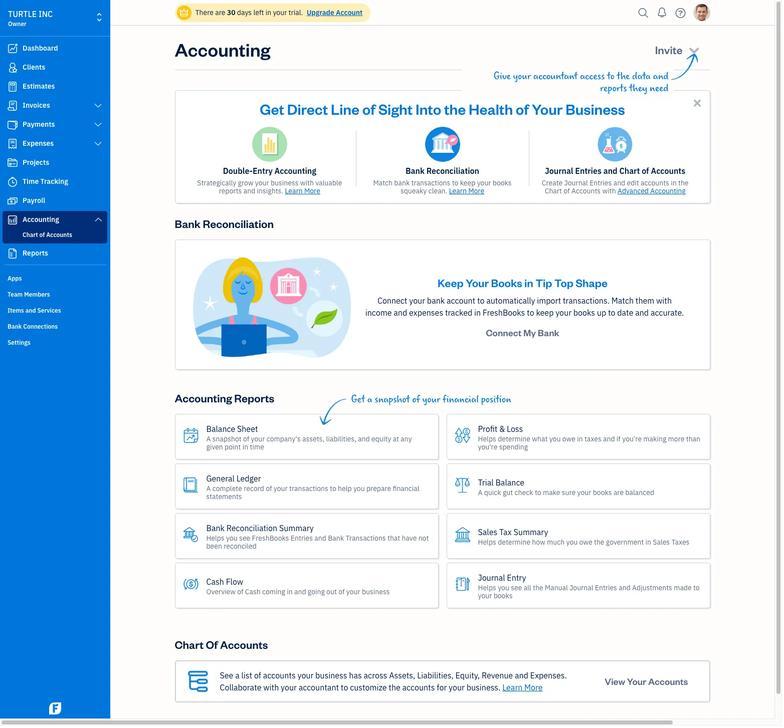 Task type: vqa. For each thing, say whether or not it's contained in the screenshot.
CHOOSE inside the Choose a Template
no



Task type: locate. For each thing, give the bounding box(es) containing it.
clients link
[[3, 59, 107, 77]]

reports
[[23, 249, 48, 258], [234, 391, 275, 405]]

services
[[37, 307, 61, 315]]

1 vertical spatial transactions
[[289, 484, 328, 493]]

liabilities,
[[326, 435, 357, 444]]

accounting reports
[[175, 391, 275, 405]]

balance inside balance sheet a snapshot of your company's assets, liabilities, and equity at any given point in time
[[206, 424, 235, 434]]

1 vertical spatial sales
[[653, 538, 670, 547]]

1 horizontal spatial summary
[[514, 527, 548, 538]]

get up the liabilities,
[[351, 394, 365, 406]]

business inside the strategically grow your business with valuable reports and insights.
[[271, 179, 299, 188]]

determine
[[498, 435, 531, 444], [498, 538, 531, 547]]

upgrade account link
[[305, 8, 363, 17]]

0 horizontal spatial reports
[[219, 187, 242, 196]]

connections
[[23, 323, 58, 331]]

0 horizontal spatial see
[[239, 534, 250, 543]]

0 horizontal spatial learn more
[[285, 187, 320, 196]]

learn more right the insights.
[[285, 187, 320, 196]]

in inside connect your bank account to automatically import transactions. match them with income and expenses tracked in freshbooks to keep your books up to date and accurate.
[[474, 308, 481, 318]]

are left balanced
[[614, 488, 624, 497]]

and left 'adjustments'
[[619, 584, 631, 593]]

expense image
[[7, 139, 19, 149]]

timer image
[[7, 177, 19, 187]]

1 vertical spatial keep
[[536, 308, 554, 318]]

1 vertical spatial a
[[235, 671, 240, 681]]

made
[[674, 584, 692, 593]]

bank inside match bank transactions to keep your books squeaky clean.
[[394, 179, 410, 188]]

general ledger a complete record of your transactions to help you prepare financial statements
[[206, 474, 420, 501]]

accounts right "edit"
[[641, 179, 670, 188]]

a inside general ledger a complete record of your transactions to help you prepare financial statements
[[206, 484, 211, 493]]

entries down journal entries and chart of accounts
[[590, 179, 612, 188]]

reports inside reports link
[[23, 249, 48, 258]]

0 vertical spatial transactions
[[412, 179, 451, 188]]

in left time
[[243, 443, 248, 452]]

2 determine from the top
[[498, 538, 531, 547]]

how
[[532, 538, 546, 547]]

accountant left customize in the bottom left of the page
[[299, 683, 339, 693]]

1 vertical spatial balance
[[496, 478, 525, 488]]

sheet
[[237, 424, 258, 434]]

1 vertical spatial connect
[[486, 327, 522, 339]]

chevron large down image
[[94, 121, 103, 129]]

reconciliation down grow
[[203, 217, 274, 231]]

1 vertical spatial chevron large down image
[[94, 140, 103, 148]]

1 horizontal spatial see
[[511, 584, 522, 593]]

1 vertical spatial reports
[[234, 391, 275, 405]]

1 horizontal spatial connect
[[486, 327, 522, 339]]

2 horizontal spatial business
[[362, 588, 390, 597]]

bank down items
[[8, 323, 22, 331]]

0 vertical spatial bank
[[394, 179, 410, 188]]

entry up all
[[507, 573, 526, 583]]

a inside see a list of accounts your business has across assets, liabilities, equity, revenue and expenses. collaborate with your accountant to customize the accounts for your business.
[[235, 671, 240, 681]]

time tracking
[[23, 177, 68, 186]]

learn right clean.
[[449, 187, 467, 196]]

the inside "give your accountant access to the data and reports they need"
[[617, 71, 630, 82]]

keep inside connect your bank account to automatically import transactions. match them with income and expenses tracked in freshbooks to keep your books up to date and accurate.
[[536, 308, 554, 318]]

business down double-entry accounting
[[271, 179, 299, 188]]

learn more right clean.
[[449, 187, 485, 196]]

2 horizontal spatial learn more
[[503, 683, 543, 693]]

1 horizontal spatial cash
[[245, 588, 261, 597]]

financial right prepare
[[393, 484, 420, 493]]

summary up how
[[514, 527, 548, 538]]

need
[[650, 83, 669, 94]]

0 vertical spatial bank reconciliation
[[406, 166, 480, 176]]

1 vertical spatial business
[[362, 588, 390, 597]]

much
[[547, 538, 565, 547]]

learn more
[[285, 187, 320, 196], [449, 187, 485, 196], [503, 683, 543, 693]]

bank connections link
[[3, 319, 107, 334]]

financial left position
[[443, 394, 479, 406]]

helps down quick
[[478, 538, 497, 547]]

match left squeaky
[[373, 179, 393, 188]]

bank left transactions
[[328, 534, 344, 543]]

and right items
[[25, 307, 36, 315]]

1 horizontal spatial learn more
[[449, 187, 485, 196]]

learn more for bank reconciliation
[[449, 187, 485, 196]]

0 horizontal spatial get
[[260, 99, 284, 118]]

your down "give your accountant access to the data and reports they need"
[[532, 99, 563, 118]]

bank reconciliation down strategically on the top left
[[175, 217, 274, 231]]

see
[[239, 534, 250, 543], [511, 584, 522, 593]]

1 vertical spatial accountant
[[299, 683, 339, 693]]

0 vertical spatial are
[[215, 8, 225, 17]]

a down general
[[206, 484, 211, 493]]

1 horizontal spatial owe
[[580, 538, 593, 547]]

1 horizontal spatial financial
[[443, 394, 479, 406]]

0 vertical spatial entry
[[253, 166, 273, 176]]

the inside create journal entries and edit accounts in the chart of accounts with
[[679, 179, 689, 188]]

them
[[636, 296, 655, 306]]

0 horizontal spatial reports
[[23, 249, 48, 258]]

learn more for double-entry accounting
[[285, 187, 320, 196]]

1 horizontal spatial accountant
[[534, 71, 578, 82]]

snapshot down sheet
[[213, 435, 242, 444]]

1 vertical spatial financial
[[393, 484, 420, 493]]

transactions
[[412, 179, 451, 188], [289, 484, 328, 493]]

1 horizontal spatial business
[[316, 671, 347, 681]]

for
[[437, 683, 447, 693]]

are left 30
[[215, 8, 225, 17]]

0 vertical spatial a
[[367, 394, 372, 406]]

and down journal entries and chart of accounts
[[614, 179, 626, 188]]

more for bank reconciliation
[[469, 187, 485, 196]]

to inside general ledger a complete record of your transactions to help you prepare financial statements
[[330, 484, 336, 493]]

to right clean.
[[452, 179, 459, 188]]

view your accounts link
[[596, 672, 697, 692]]

summary for sales tax summary
[[514, 527, 548, 538]]

connect left my
[[486, 327, 522, 339]]

import
[[537, 296, 561, 306]]

sales left tax
[[478, 527, 498, 538]]

bank left clean.
[[394, 179, 410, 188]]

your right view
[[627, 676, 647, 688]]

1 horizontal spatial sales
[[653, 538, 670, 547]]

1 horizontal spatial reports
[[234, 391, 275, 405]]

into
[[416, 99, 442, 118]]

see left all
[[511, 584, 522, 593]]

more
[[668, 435, 685, 444]]

0 vertical spatial accountant
[[534, 71, 578, 82]]

0 horizontal spatial match
[[373, 179, 393, 188]]

your inside trial balance a quick gut check to make sure your books are balanced
[[578, 488, 592, 497]]

quick
[[484, 488, 501, 497]]

books inside trial balance a quick gut check to make sure your books are balanced
[[593, 488, 612, 497]]

close image
[[692, 97, 703, 109]]

0 horizontal spatial snapshot
[[213, 435, 242, 444]]

1 horizontal spatial match
[[612, 296, 634, 306]]

0 vertical spatial connect
[[378, 296, 408, 306]]

overview
[[206, 588, 236, 597]]

inc
[[39, 9, 53, 19]]

1 vertical spatial bank reconciliation
[[175, 217, 274, 231]]

owe right much
[[580, 538, 593, 547]]

accounts for chart of accounts
[[220, 638, 268, 652]]

1 vertical spatial are
[[614, 488, 624, 497]]

1 vertical spatial reports
[[219, 187, 242, 196]]

0 horizontal spatial more
[[304, 187, 320, 196]]

a inside balance sheet a snapshot of your company's assets, liabilities, and equity at any given point in time
[[206, 435, 211, 444]]

in right government
[[646, 538, 652, 547]]

help
[[338, 484, 352, 493]]

balance up given
[[206, 424, 235, 434]]

the inside journal entry helps you see all the manual journal entries and adjustments made to your books
[[533, 584, 543, 593]]

0 vertical spatial financial
[[443, 394, 479, 406]]

keep down import
[[536, 308, 554, 318]]

2 horizontal spatial your
[[627, 676, 647, 688]]

learn down "revenue"
[[503, 683, 523, 693]]

sure
[[562, 488, 576, 497]]

balance up gut
[[496, 478, 525, 488]]

in right coming
[[287, 588, 293, 597]]

2 horizontal spatial more
[[525, 683, 543, 693]]

reconciliation up match bank transactions to keep your books squeaky clean.
[[427, 166, 480, 176]]

helps down profit
[[478, 435, 497, 444]]

0 horizontal spatial transactions
[[289, 484, 328, 493]]

1 horizontal spatial reports
[[600, 83, 627, 94]]

statements
[[206, 492, 242, 501]]

connect up income on the top of the page
[[378, 296, 408, 306]]

dashboard
[[23, 44, 58, 53]]

accountant inside "give your accountant access to the data and reports they need"
[[534, 71, 578, 82]]

chevron large down image inside expenses link
[[94, 140, 103, 148]]

and left the insights.
[[244, 187, 255, 196]]

to right up on the top right
[[608, 308, 616, 318]]

loss
[[507, 424, 523, 434]]

0 horizontal spatial your
[[466, 276, 489, 290]]

entry for double-
[[253, 166, 273, 176]]

1 vertical spatial cash
[[245, 588, 261, 597]]

and left if at the right bottom
[[603, 435, 615, 444]]

in inside profit & loss helps determine what you owe in taxes and if you're making more than you're spending
[[577, 435, 583, 444]]

1 horizontal spatial freshbooks
[[483, 308, 525, 318]]

1 chevron large down image from the top
[[94, 102, 103, 110]]

entries inside bank reconciliation summary helps you see freshbooks entries and bank transactions that have not been reconciled
[[291, 534, 313, 543]]

and left transactions
[[315, 534, 326, 543]]

chevron large down image up chart of accounts "link"
[[94, 216, 103, 224]]

get for get a snapshot of your financial position
[[351, 394, 365, 406]]

connect inside connect your bank account to automatically import transactions. match them with income and expenses tracked in freshbooks to keep your books up to date and accurate.
[[378, 296, 408, 306]]

reconciliation
[[427, 166, 480, 176], [203, 217, 274, 231], [227, 523, 277, 533]]

1 horizontal spatial learn
[[449, 187, 467, 196]]

notifications image
[[654, 3, 670, 23]]

a up equity
[[367, 394, 372, 406]]

get
[[260, 99, 284, 118], [351, 394, 365, 406]]

1 horizontal spatial bank reconciliation
[[406, 166, 480, 176]]

chevron large down image up chevron large down icon
[[94, 102, 103, 110]]

helps inside profit & loss helps determine what you owe in taxes and if you're making more than you're spending
[[478, 435, 497, 444]]

with inside create journal entries and edit accounts in the chart of accounts with
[[603, 187, 616, 196]]

books right sure
[[593, 488, 612, 497]]

invoice image
[[7, 101, 19, 111]]

2 vertical spatial accounts
[[403, 683, 435, 693]]

match
[[373, 179, 393, 188], [612, 296, 634, 306]]

journal entries and chart of accounts image
[[598, 127, 633, 162]]

bank reconciliation summary helps you see freshbooks entries and bank transactions that have not been reconciled
[[206, 523, 429, 551]]

a for see
[[235, 671, 240, 681]]

0 vertical spatial match
[[373, 179, 393, 188]]

you right help
[[354, 484, 365, 493]]

owe left taxes
[[563, 435, 576, 444]]

and inside main "element"
[[25, 307, 36, 315]]

than
[[687, 435, 701, 444]]

0 horizontal spatial connect
[[378, 296, 408, 306]]

snapshot up at
[[375, 394, 410, 406]]

of
[[206, 638, 218, 652]]

2 vertical spatial chevron large down image
[[94, 216, 103, 224]]

chevron large down image down chevron large down icon
[[94, 140, 103, 148]]

determine inside the "sales tax summary helps determine how much you owe the government in sales taxes"
[[498, 538, 531, 547]]

entries up create journal entries and edit accounts in the chart of accounts with
[[575, 166, 602, 176]]

get a snapshot of your financial position
[[351, 394, 512, 406]]

freshbooks inside bank reconciliation summary helps you see freshbooks entries and bank transactions that have not been reconciled
[[252, 534, 289, 543]]

balance sheet a snapshot of your company's assets, liabilities, and equity at any given point in time
[[206, 424, 412, 452]]

client image
[[7, 63, 19, 73]]

items and services link
[[3, 303, 107, 318]]

summary inside bank reconciliation summary helps you see freshbooks entries and bank transactions that have not been reconciled
[[279, 523, 314, 533]]

0 horizontal spatial owe
[[563, 435, 576, 444]]

financial inside general ledger a complete record of your transactions to help you prepare financial statements
[[393, 484, 420, 493]]

and inside profit & loss helps determine what you owe in taxes and if you're making more than you're spending
[[603, 435, 615, 444]]

in left tip at the top of page
[[525, 276, 534, 290]]

accounts down assets,
[[403, 683, 435, 693]]

3 chevron large down image from the top
[[94, 216, 103, 224]]

across
[[364, 671, 387, 681]]

chevron large down image inside invoices link
[[94, 102, 103, 110]]

helps for bank reconciliation summary
[[206, 534, 225, 543]]

2 chevron large down image from the top
[[94, 140, 103, 148]]

accounts for view your accounts
[[649, 676, 688, 688]]

your for keep your books in tip top shape
[[466, 276, 489, 290]]

you inside journal entry helps you see all the manual journal entries and adjustments made to your books
[[498, 584, 510, 593]]

expenses
[[409, 308, 444, 318]]

to inside match bank transactions to keep your books squeaky clean.
[[452, 179, 459, 188]]

keep
[[438, 276, 464, 290]]

reports inside the strategically grow your business with valuable reports and insights.
[[219, 187, 242, 196]]

0 vertical spatial freshbooks
[[483, 308, 525, 318]]

1 horizontal spatial a
[[367, 394, 372, 406]]

reports down double-
[[219, 187, 242, 196]]

and inside cash flow overview of cash coming in and going out of your business
[[294, 588, 306, 597]]

1 vertical spatial snapshot
[[213, 435, 242, 444]]

your up account
[[466, 276, 489, 290]]

see right the 'been'
[[239, 534, 250, 543]]

entries left 'adjustments'
[[595, 584, 617, 593]]

sales left taxes
[[653, 538, 670, 547]]

and inside the strategically grow your business with valuable reports and insights.
[[244, 187, 255, 196]]

1 horizontal spatial transactions
[[412, 179, 451, 188]]

helps left all
[[478, 584, 497, 593]]

a for get
[[367, 394, 372, 406]]

0 horizontal spatial accounts
[[263, 671, 296, 681]]

top
[[555, 276, 574, 290]]

1 horizontal spatial your
[[532, 99, 563, 118]]

in inside balance sheet a snapshot of your company's assets, liabilities, and equity at any given point in time
[[243, 443, 248, 452]]

going
[[308, 588, 325, 597]]

prepare
[[367, 484, 391, 493]]

and
[[653, 71, 669, 82], [604, 166, 618, 176], [614, 179, 626, 188], [244, 187, 255, 196], [25, 307, 36, 315], [394, 308, 407, 318], [636, 308, 649, 318], [358, 435, 370, 444], [603, 435, 615, 444], [315, 534, 326, 543], [619, 584, 631, 593], [294, 588, 306, 597], [515, 671, 529, 681]]

your
[[532, 99, 563, 118], [466, 276, 489, 290], [627, 676, 647, 688]]

0 vertical spatial sales
[[478, 527, 498, 538]]

dashboard link
[[3, 40, 107, 58]]

helps inside the "sales tax summary helps determine how much you owe the government in sales taxes"
[[478, 538, 497, 547]]

trial
[[478, 478, 494, 488]]

to left customize in the bottom left of the page
[[341, 683, 348, 693]]

learn more down "revenue"
[[503, 683, 543, 693]]

more down expenses.
[[525, 683, 543, 693]]

you left all
[[498, 584, 510, 593]]

to left help
[[330, 484, 336, 493]]

0 vertical spatial see
[[239, 534, 250, 543]]

revenue
[[482, 671, 513, 681]]

you inside profit & loss helps determine what you owe in taxes and if you're making more than you're spending
[[550, 435, 561, 444]]

a inside trial balance a quick gut check to make sure your books are balanced
[[478, 488, 483, 497]]

0 horizontal spatial cash
[[206, 577, 224, 587]]

1 horizontal spatial get
[[351, 394, 365, 406]]

transactions down bank reconciliation image
[[412, 179, 451, 188]]

0 horizontal spatial financial
[[393, 484, 420, 493]]

keep
[[460, 179, 476, 188], [536, 308, 554, 318]]

clean.
[[429, 187, 448, 196]]

valuable
[[316, 179, 342, 188]]

0 vertical spatial keep
[[460, 179, 476, 188]]

date
[[618, 308, 634, 318]]

1 horizontal spatial bank
[[427, 296, 445, 306]]

transactions.
[[563, 296, 610, 306]]

keep right clean.
[[460, 179, 476, 188]]

0 vertical spatial accounts
[[641, 179, 670, 188]]

in left taxes
[[577, 435, 583, 444]]

helps down the statements
[[206, 534, 225, 543]]

sight
[[379, 99, 413, 118]]

1 horizontal spatial more
[[469, 187, 485, 196]]

0 horizontal spatial keep
[[460, 179, 476, 188]]

in right "edit"
[[671, 179, 677, 188]]

helps for sales tax summary
[[478, 538, 497, 547]]

are inside trial balance a quick gut check to make sure your books are balanced
[[614, 488, 624, 497]]

0 vertical spatial reports
[[600, 83, 627, 94]]

a
[[206, 435, 211, 444], [206, 484, 211, 493], [478, 488, 483, 497]]

assets,
[[389, 671, 416, 681]]

bank up expenses
[[427, 296, 445, 306]]

reconciliation inside bank reconciliation summary helps you see freshbooks entries and bank transactions that have not been reconciled
[[227, 523, 277, 533]]

bank right my
[[538, 327, 560, 339]]

to right 'access'
[[607, 71, 615, 82]]

you inside general ledger a complete record of your transactions to help you prepare financial statements
[[354, 484, 365, 493]]

determine down 'loss'
[[498, 435, 531, 444]]

journal entry helps you see all the manual journal entries and adjustments made to your books
[[478, 573, 700, 601]]

determine down tax
[[498, 538, 531, 547]]

expenses.
[[530, 671, 567, 681]]

freshbooks
[[483, 308, 525, 318], [252, 534, 289, 543]]

your inside balance sheet a snapshot of your company's assets, liabilities, and equity at any given point in time
[[251, 435, 265, 444]]

with down journal entries and chart of accounts
[[603, 187, 616, 196]]

crown image
[[179, 7, 189, 18]]

1 vertical spatial get
[[351, 394, 365, 406]]

make
[[543, 488, 561, 497]]

reports down 'access'
[[600, 83, 627, 94]]

you're right if at the right bottom
[[623, 435, 642, 444]]

with
[[300, 179, 314, 188], [603, 187, 616, 196], [657, 296, 672, 306], [263, 683, 279, 693]]

journal right the create
[[565, 179, 588, 188]]

summary inside the "sales tax summary helps determine how much you owe the government in sales taxes"
[[514, 527, 548, 538]]

0 horizontal spatial a
[[235, 671, 240, 681]]

chevron large down image for invoices
[[94, 102, 103, 110]]

0 horizontal spatial bank
[[394, 179, 410, 188]]

0 vertical spatial determine
[[498, 435, 531, 444]]

accounts inside create journal entries and edit accounts in the chart of accounts with
[[572, 187, 601, 196]]

to left make
[[535, 488, 542, 497]]

there are 30 days left in your trial. upgrade account
[[195, 8, 363, 17]]

entry inside journal entry helps you see all the manual journal entries and adjustments made to your books
[[507, 573, 526, 583]]

books left the create
[[493, 179, 512, 188]]

match bank transactions to keep your books squeaky clean.
[[373, 179, 512, 196]]

1 vertical spatial see
[[511, 584, 522, 593]]

you're
[[623, 435, 642, 444], [478, 443, 498, 452]]

owe
[[563, 435, 576, 444], [580, 538, 593, 547]]

tip
[[536, 276, 552, 290]]

1 determine from the top
[[498, 435, 531, 444]]

to right made
[[694, 584, 700, 593]]

and up the need at the right top of page
[[653, 71, 669, 82]]

0 vertical spatial balance
[[206, 424, 235, 434]]

account
[[336, 8, 363, 17]]

1 vertical spatial your
[[466, 276, 489, 290]]

your inside the strategically grow your business with valuable reports and insights.
[[255, 179, 269, 188]]

direct
[[287, 99, 328, 118]]

your inside general ledger a complete record of your transactions to help you prepare financial statements
[[274, 484, 288, 493]]

helps inside bank reconciliation summary helps you see freshbooks entries and bank transactions that have not been reconciled
[[206, 534, 225, 543]]

0 vertical spatial chevron large down image
[[94, 102, 103, 110]]

more for double-entry accounting
[[304, 187, 320, 196]]

reports up sheet
[[234, 391, 275, 405]]

balance
[[206, 424, 235, 434], [496, 478, 525, 488]]

settings link
[[3, 335, 107, 350]]

invite
[[655, 43, 683, 57]]

go to help image
[[673, 5, 689, 20]]

time
[[250, 443, 264, 452]]

learn right the insights.
[[285, 187, 303, 196]]

entries up cash flow overview of cash coming in and going out of your business
[[291, 534, 313, 543]]

customize
[[350, 683, 387, 693]]

balanced
[[626, 488, 655, 497]]

in right tracked
[[474, 308, 481, 318]]

with inside the strategically grow your business with valuable reports and insights.
[[300, 179, 314, 188]]

double-entry accounting
[[223, 166, 316, 176]]

transactions left help
[[289, 484, 328, 493]]

determine inside profit & loss helps determine what you owe in taxes and if you're making more than you're spending
[[498, 435, 531, 444]]

more right the insights.
[[304, 187, 320, 196]]

0 horizontal spatial learn
[[285, 187, 303, 196]]

and left the going
[[294, 588, 306, 597]]

1 vertical spatial entry
[[507, 573, 526, 583]]

1 horizontal spatial balance
[[496, 478, 525, 488]]

reconciled
[[224, 542, 257, 551]]

chevron large down image
[[94, 102, 103, 110], [94, 140, 103, 148], [94, 216, 103, 224]]

0 horizontal spatial freshbooks
[[252, 534, 289, 543]]

give
[[494, 71, 511, 82]]

a left point
[[206, 435, 211, 444]]

determine for loss
[[498, 435, 531, 444]]

there
[[195, 8, 214, 17]]

strategically
[[197, 179, 236, 188]]

0 vertical spatial your
[[532, 99, 563, 118]]

0 horizontal spatial business
[[271, 179, 299, 188]]

2 vertical spatial business
[[316, 671, 347, 681]]

get left direct
[[260, 99, 284, 118]]

bank inside button
[[538, 327, 560, 339]]

books
[[491, 276, 523, 290]]



Task type: describe. For each thing, give the bounding box(es) containing it.
and inside balance sheet a snapshot of your company's assets, liabilities, and equity at any given point in time
[[358, 435, 370, 444]]

to inside journal entry helps you see all the manual journal entries and adjustments made to your books
[[694, 584, 700, 593]]

accounts for chart of accounts
[[46, 231, 72, 239]]

project image
[[7, 158, 19, 168]]

trial.
[[289, 8, 303, 17]]

settings
[[8, 339, 31, 347]]

turtle
[[8, 9, 37, 19]]

team
[[8, 291, 23, 298]]

of inside general ledger a complete record of your transactions to help you prepare financial statements
[[266, 484, 272, 493]]

double-entry accounting image
[[252, 127, 287, 162]]

payroll
[[23, 196, 45, 205]]

chevron large down image for expenses
[[94, 140, 103, 148]]

all
[[524, 584, 532, 593]]

shape
[[576, 276, 608, 290]]

and inside see a list of accounts your business has across assets, liabilities, equity, revenue and expenses. collaborate with your accountant to customize the accounts for your business.
[[515, 671, 529, 681]]

of inside create journal entries and edit accounts in the chart of accounts with
[[564, 187, 570, 196]]

entries inside create journal entries and edit accounts in the chart of accounts with
[[590, 179, 612, 188]]

position
[[481, 394, 512, 406]]

a for general ledger
[[206, 484, 211, 493]]

advanced
[[618, 187, 649, 196]]

invite button
[[646, 38, 711, 62]]

bank inside connect your bank account to automatically import transactions. match them with income and expenses tracked in freshbooks to keep your books up to date and accurate.
[[427, 296, 445, 306]]

view your accounts
[[605, 676, 688, 688]]

journal up the create
[[545, 166, 574, 176]]

0 vertical spatial cash
[[206, 577, 224, 587]]

edit
[[627, 179, 639, 188]]

team members link
[[3, 287, 107, 302]]

turtle inc owner
[[8, 9, 53, 28]]

2 horizontal spatial learn
[[503, 683, 523, 693]]

to inside "give your accountant access to the data and reports they need"
[[607, 71, 615, 82]]

to right account
[[477, 296, 485, 306]]

cash flow overview of cash coming in and going out of your business
[[206, 577, 390, 597]]

transactions inside match bank transactions to keep your books squeaky clean.
[[412, 179, 451, 188]]

connect your bank account to begin matching your bank transactions image
[[191, 256, 352, 359]]

squeaky
[[401, 187, 427, 196]]

dashboard image
[[7, 44, 19, 54]]

complete
[[213, 484, 242, 493]]

freshbooks inside connect your bank account to automatically import transactions. match them with income and expenses tracked in freshbooks to keep your books up to date and accurate.
[[483, 308, 525, 318]]

of inside see a list of accounts your business has across assets, liabilities, equity, revenue and expenses. collaborate with your accountant to customize the accounts for your business.
[[254, 671, 261, 681]]

0 horizontal spatial are
[[215, 8, 225, 17]]

invoices
[[23, 101, 50, 110]]

invoices link
[[3, 97, 107, 115]]

to inside see a list of accounts your business has across assets, liabilities, equity, revenue and expenses. collaborate with your accountant to customize the accounts for your business.
[[341, 683, 348, 693]]

helps for profit & loss
[[478, 435, 497, 444]]

has
[[349, 671, 362, 681]]

books inside match bank transactions to keep your books squeaky clean.
[[493, 179, 512, 188]]

entries inside journal entry helps you see all the manual journal entries and adjustments made to your books
[[595, 584, 617, 593]]

payment image
[[7, 120, 19, 130]]

chart of accounts link
[[5, 229, 105, 241]]

connect my bank button
[[477, 323, 569, 343]]

journal down tax
[[478, 573, 505, 583]]

flow
[[226, 577, 243, 587]]

and up create journal entries and edit accounts in the chart of accounts with
[[604, 166, 618, 176]]

see
[[220, 671, 233, 681]]

learn for reconciliation
[[449, 187, 467, 196]]

&
[[500, 424, 505, 434]]

adjustments
[[633, 584, 673, 593]]

any
[[401, 435, 412, 444]]

to up my
[[527, 308, 535, 318]]

balance inside trial balance a quick gut check to make sure your books are balanced
[[496, 478, 525, 488]]

chevrondown image
[[688, 43, 701, 57]]

expenses
[[23, 139, 54, 148]]

equity
[[372, 435, 391, 444]]

accounts inside create journal entries and edit accounts in the chart of accounts with
[[641, 179, 670, 188]]

money image
[[7, 196, 19, 206]]

your for view your accounts
[[627, 676, 647, 688]]

1 horizontal spatial you're
[[623, 435, 642, 444]]

bank inside main "element"
[[8, 323, 22, 331]]

chart inside "link"
[[23, 231, 38, 239]]

income
[[366, 308, 392, 318]]

to inside trial balance a quick gut check to make sure your books are balanced
[[535, 488, 542, 497]]

assets,
[[302, 435, 325, 444]]

create
[[542, 179, 563, 188]]

list
[[241, 671, 252, 681]]

owe inside profit & loss helps determine what you owe in taxes and if you're making more than you're spending
[[563, 435, 576, 444]]

entry for journal
[[507, 573, 526, 583]]

apps link
[[3, 271, 107, 286]]

chart of accounts
[[23, 231, 72, 239]]

and inside "give your accountant access to the data and reports they need"
[[653, 71, 669, 82]]

collaborate
[[220, 683, 262, 693]]

the inside see a list of accounts your business has across assets, liabilities, equity, revenue and expenses. collaborate with your accountant to customize the accounts for your business.
[[389, 683, 401, 693]]

summary for bank reconciliation summary
[[279, 523, 314, 533]]

0 horizontal spatial bank reconciliation
[[175, 217, 274, 231]]

point
[[225, 443, 241, 452]]

connect for your
[[378, 296, 408, 306]]

chart inside create journal entries and edit accounts in the chart of accounts with
[[545, 187, 562, 196]]

your inside journal entry helps you see all the manual journal entries and adjustments made to your books
[[478, 592, 492, 601]]

items
[[8, 307, 24, 315]]

0 vertical spatial reconciliation
[[427, 166, 480, 176]]

record
[[244, 484, 264, 493]]

making
[[644, 435, 667, 444]]

in inside the "sales tax summary helps determine how much you owe the government in sales taxes"
[[646, 538, 652, 547]]

left
[[254, 8, 264, 17]]

journal right manual
[[570, 584, 594, 593]]

transactions
[[346, 534, 386, 543]]

snapshot inside balance sheet a snapshot of your company's assets, liabilities, and equity at any given point in time
[[213, 435, 242, 444]]

reports inside "give your accountant access to the data and reports they need"
[[600, 83, 627, 94]]

bank down strategically on the top left
[[175, 217, 201, 231]]

in inside create journal entries and edit accounts in the chart of accounts with
[[671, 179, 677, 188]]

in right "left"
[[266, 8, 271, 17]]

of inside balance sheet a snapshot of your company's assets, liabilities, and equity at any given point in time
[[243, 435, 249, 444]]

if
[[617, 435, 621, 444]]

chart of accounts image
[[188, 670, 208, 694]]

estimate image
[[7, 82, 19, 92]]

owe inside the "sales tax summary helps determine how much you owe the government in sales taxes"
[[580, 538, 593, 547]]

give your accountant access to the data and reports they need
[[494, 71, 669, 94]]

and right income on the top of the page
[[394, 308, 407, 318]]

days
[[237, 8, 252, 17]]

0 horizontal spatial you're
[[478, 443, 498, 452]]

bank up the 'been'
[[206, 523, 225, 533]]

a for trial balance
[[478, 488, 483, 497]]

helps inside journal entry helps you see all the manual journal entries and adjustments made to your books
[[478, 584, 497, 593]]

account
[[447, 296, 476, 306]]

main element
[[0, 0, 135, 719]]

bank reconciliation image
[[425, 127, 460, 162]]

grow
[[238, 179, 254, 188]]

and inside journal entry helps you see all the manual journal entries and adjustments made to your books
[[619, 584, 631, 593]]

check
[[515, 488, 534, 497]]

automatically
[[487, 296, 535, 306]]

see inside bank reconciliation summary helps you see freshbooks entries and bank transactions that have not been reconciled
[[239, 534, 250, 543]]

books inside connect your bank account to automatically import transactions. match them with income and expenses tracked in freshbooks to keep your books up to date and accurate.
[[574, 308, 595, 318]]

coming
[[262, 588, 285, 597]]

books inside journal entry helps you see all the manual journal entries and adjustments made to your books
[[494, 592, 513, 601]]

in inside cash flow overview of cash coming in and going out of your business
[[287, 588, 293, 597]]

bank up squeaky
[[406, 166, 425, 176]]

projects
[[23, 158, 49, 167]]

liabilities,
[[417, 671, 454, 681]]

1 vertical spatial accounts
[[263, 671, 296, 681]]

general
[[206, 474, 235, 484]]

members
[[24, 291, 50, 298]]

profit
[[478, 424, 498, 434]]

match inside match bank transactions to keep your books squeaky clean.
[[373, 179, 393, 188]]

connect for my
[[486, 327, 522, 339]]

freshbooks image
[[47, 703, 63, 715]]

0 horizontal spatial sales
[[478, 527, 498, 538]]

journal inside create journal entries and edit accounts in the chart of accounts with
[[565, 179, 588, 188]]

connect my bank
[[486, 327, 560, 339]]

gut
[[503, 488, 513, 497]]

the inside the "sales tax summary helps determine how much you owe the government in sales taxes"
[[594, 538, 605, 547]]

a for balance sheet
[[206, 435, 211, 444]]

learn for entry
[[285, 187, 303, 196]]

payments
[[23, 120, 55, 129]]

your inside match bank transactions to keep your books squeaky clean.
[[477, 179, 491, 188]]

report image
[[7, 249, 19, 259]]

1 horizontal spatial snapshot
[[375, 394, 410, 406]]

of inside "link"
[[39, 231, 45, 239]]

see a list of accounts your business has across assets, liabilities, equity, revenue and expenses. collaborate with your accountant to customize the accounts for your business.
[[220, 671, 567, 693]]

accountant inside see a list of accounts your business has across assets, liabilities, equity, revenue and expenses. collaborate with your accountant to customize the accounts for your business.
[[299, 683, 339, 693]]

expenses link
[[3, 135, 107, 153]]

business inside cash flow overview of cash coming in and going out of your business
[[362, 588, 390, 597]]

with inside connect your bank account to automatically import transactions. match them with income and expenses tracked in freshbooks to keep your books up to date and accurate.
[[657, 296, 672, 306]]

spending
[[499, 443, 528, 452]]

not
[[419, 534, 429, 543]]

search image
[[636, 5, 652, 20]]

determine for summary
[[498, 538, 531, 547]]

and inside bank reconciliation summary helps you see freshbooks entries and bank transactions that have not been reconciled
[[315, 534, 326, 543]]

projects link
[[3, 154, 107, 172]]

manual
[[545, 584, 568, 593]]

payroll link
[[3, 192, 107, 210]]

your inside "give your accountant access to the data and reports they need"
[[513, 71, 531, 82]]

with inside see a list of accounts your business has across assets, liabilities, equity, revenue and expenses. collaborate with your accountant to customize the accounts for your business.
[[263, 683, 279, 693]]

chart image
[[7, 215, 19, 225]]

that
[[388, 534, 400, 543]]

reports link
[[3, 245, 107, 263]]

accounting inside main "element"
[[23, 215, 59, 224]]

match inside connect your bank account to automatically import transactions. match them with income and expenses tracked in freshbooks to keep your books up to date and accurate.
[[612, 296, 634, 306]]

you inside bank reconciliation summary helps you see freshbooks entries and bank transactions that have not been reconciled
[[226, 534, 238, 543]]

taxes
[[585, 435, 602, 444]]

1 vertical spatial reconciliation
[[203, 217, 274, 231]]

get for get direct line of sight into the health of your business
[[260, 99, 284, 118]]

up
[[597, 308, 607, 318]]

see inside journal entry helps you see all the manual journal entries and adjustments made to your books
[[511, 584, 522, 593]]

your inside cash flow overview of cash coming in and going out of your business
[[346, 588, 360, 597]]

business inside see a list of accounts your business has across assets, liabilities, equity, revenue and expenses. collaborate with your accountant to customize the accounts for your business.
[[316, 671, 347, 681]]

keep inside match bank transactions to keep your books squeaky clean.
[[460, 179, 476, 188]]

and down them
[[636, 308, 649, 318]]

you inside the "sales tax summary helps determine how much you owe the government in sales taxes"
[[567, 538, 578, 547]]

what
[[532, 435, 548, 444]]

and inside create journal entries and edit accounts in the chart of accounts with
[[614, 179, 626, 188]]

estimates
[[23, 82, 55, 91]]

taxes
[[672, 538, 690, 547]]

transactions inside general ledger a complete record of your transactions to help you prepare financial statements
[[289, 484, 328, 493]]

chevron large down image for accounting
[[94, 216, 103, 224]]

team members
[[8, 291, 50, 298]]

apps
[[8, 275, 22, 282]]



